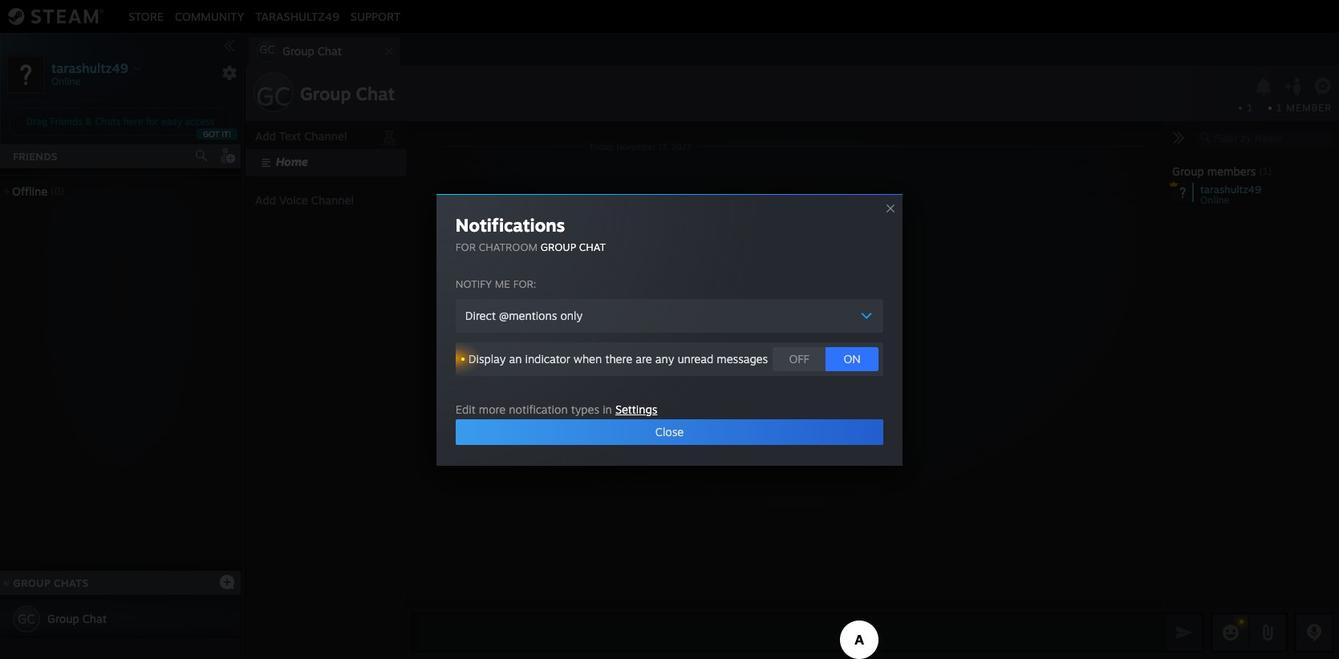 Task type: locate. For each thing, give the bounding box(es) containing it.
1 vertical spatial for
[[456, 240, 476, 253]]

add left the "text"
[[255, 129, 276, 143]]

0 vertical spatial gc
[[260, 43, 275, 56]]

gc inside gc group chat
[[260, 43, 275, 56]]

channel
[[304, 129, 347, 143], [311, 193, 354, 207]]

1 horizontal spatial tarashultz49
[[255, 9, 339, 23]]

chat down tarashultz49 "link"
[[318, 44, 342, 58]]

gc down tarashultz49 "link"
[[260, 43, 275, 56]]

friends
[[50, 116, 83, 128], [13, 150, 58, 163]]

in
[[603, 403, 612, 416]]

chats
[[95, 116, 121, 128], [54, 577, 89, 590]]

voice
[[279, 193, 308, 207]]

1 add from the top
[[255, 129, 276, 143]]

1 horizontal spatial for
[[456, 240, 476, 253]]

2 vertical spatial tarashultz49
[[1201, 183, 1262, 196]]

0 vertical spatial add
[[255, 129, 276, 143]]

1 for 1
[[1248, 102, 1253, 114]]

more
[[479, 403, 506, 416]]

any
[[656, 352, 674, 366]]

gc
[[260, 43, 275, 56], [256, 80, 291, 112], [18, 612, 35, 628]]

chat inside gc group chat
[[318, 44, 342, 58]]

0 vertical spatial friends
[[50, 116, 83, 128]]

1 vertical spatial add
[[255, 193, 276, 207]]

when
[[574, 352, 602, 366]]

0 horizontal spatial for
[[146, 116, 159, 128]]

support link
[[345, 9, 406, 23]]

group chats
[[13, 577, 89, 590]]

chats right &
[[95, 116, 121, 128]]

channel right the "text"
[[304, 129, 347, 143]]

group chat down group chats
[[47, 612, 107, 626]]

send special image
[[1259, 624, 1278, 643]]

gc up the "text"
[[256, 80, 291, 112]]

friends left &
[[50, 116, 83, 128]]

2 add from the top
[[255, 193, 276, 207]]

0 horizontal spatial 1
[[1248, 102, 1253, 114]]

tarashultz49
[[255, 9, 339, 23], [51, 60, 128, 76], [1201, 183, 1262, 196]]

@mentions
[[499, 309, 557, 322]]

search my friends list image
[[194, 148, 209, 163]]

are
[[636, 352, 652, 366]]

tarashultz49 up gc group chat
[[255, 9, 339, 23]]

here
[[123, 116, 143, 128]]

0 vertical spatial for
[[146, 116, 159, 128]]

for inside notifications for chatroom group chat
[[456, 240, 476, 253]]

group chat down close this tab image
[[300, 83, 395, 104]]

chatroom
[[479, 240, 538, 253]]

1 horizontal spatial group chat
[[300, 83, 395, 104]]

for up "notify"
[[456, 240, 476, 253]]

collapse member list image
[[1173, 132, 1186, 144]]

1 member
[[1277, 102, 1332, 114]]

1 vertical spatial chats
[[54, 577, 89, 590]]

text
[[279, 129, 301, 143]]

1 horizontal spatial 1
[[1277, 102, 1283, 114]]

add text channel
[[255, 129, 347, 143]]

chat
[[318, 44, 342, 58], [356, 83, 395, 104], [579, 240, 606, 253], [82, 612, 107, 626]]

me
[[495, 277, 510, 290]]

1 vertical spatial tarashultz49
[[51, 60, 128, 76]]

1 vertical spatial gc
[[256, 80, 291, 112]]

channel right voice
[[311, 193, 354, 207]]

community
[[175, 9, 244, 23]]

chat up only
[[579, 240, 606, 253]]

manage friends list settings image
[[222, 65, 238, 81]]

for
[[146, 116, 159, 128], [456, 240, 476, 253]]

friends down drag
[[13, 150, 58, 163]]

1 vertical spatial channel
[[311, 193, 354, 207]]

2 1 from the left
[[1277, 102, 1283, 114]]

notifications
[[456, 214, 565, 236]]

close this tab image
[[381, 47, 397, 56]]

chat down group chats
[[82, 612, 107, 626]]

tarashultz49 online
[[1201, 183, 1262, 206]]

0 horizontal spatial tarashultz49
[[51, 60, 128, 76]]

1 vertical spatial group chat
[[47, 612, 107, 626]]

notify me for:
[[456, 277, 536, 290]]

access
[[185, 116, 215, 128]]

types
[[571, 403, 600, 416]]

store link
[[123, 9, 169, 23]]

group chat
[[300, 83, 395, 104], [47, 612, 107, 626]]

for right the here
[[146, 116, 159, 128]]

notify
[[456, 277, 492, 290]]

add for add text channel
[[255, 129, 276, 143]]

invite a friend to this group chat image
[[1284, 76, 1305, 97]]

1 for 1 member
[[1277, 102, 1283, 114]]

1 1 from the left
[[1248, 102, 1253, 114]]

0 vertical spatial chats
[[95, 116, 121, 128]]

Filter by Name text field
[[1195, 128, 1333, 149]]

only
[[561, 309, 583, 322]]

0 vertical spatial group chat
[[300, 83, 395, 104]]

1 vertical spatial friends
[[13, 150, 58, 163]]

drag friends & chats here for easy access
[[26, 116, 215, 128]]

manage notification settings image
[[1254, 78, 1274, 96]]

None text field
[[411, 613, 1163, 653]]

1 left member
[[1277, 102, 1283, 114]]

chats right collapse chats list icon
[[54, 577, 89, 590]]

home
[[276, 155, 308, 169]]

2 horizontal spatial tarashultz49
[[1201, 183, 1262, 196]]

add for add voice channel
[[255, 193, 276, 207]]

tarashultz49 up &
[[51, 60, 128, 76]]

chat inside notifications for chatroom group chat
[[579, 240, 606, 253]]

0 vertical spatial channel
[[304, 129, 347, 143]]

group
[[283, 44, 314, 58], [300, 83, 351, 104], [1173, 165, 1205, 178], [541, 240, 576, 253], [13, 577, 51, 590], [47, 612, 79, 626]]

1
[[1248, 102, 1253, 114], [1277, 102, 1283, 114]]

add left voice
[[255, 193, 276, 207]]

notifications for chatroom group chat
[[456, 214, 606, 253]]

2023
[[672, 142, 692, 151]]

direct
[[465, 309, 496, 322]]

0 horizontal spatial chats
[[54, 577, 89, 590]]

tarashultz49 down the members
[[1201, 183, 1262, 196]]

gc down collapse chats list icon
[[18, 612, 35, 628]]

add
[[255, 129, 276, 143], [255, 193, 276, 207]]

1 up filter by name text box
[[1248, 102, 1253, 114]]

community link
[[169, 9, 250, 23]]



Task type: vqa. For each thing, say whether or not it's contained in the screenshot.
1st "add" from the bottom
yes



Task type: describe. For each thing, give the bounding box(es) containing it.
direct @mentions only
[[465, 309, 583, 322]]

members
[[1208, 165, 1257, 178]]

close button
[[456, 419, 884, 445]]

tarashultz49 link
[[250, 9, 345, 23]]

2 vertical spatial gc
[[18, 612, 35, 628]]

&
[[85, 116, 92, 128]]

add a friend image
[[218, 147, 236, 165]]

off
[[789, 352, 810, 366]]

support
[[351, 9, 401, 23]]

display
[[469, 352, 506, 366]]

member
[[1287, 102, 1332, 114]]

online
[[1201, 194, 1230, 206]]

channel for add voice channel
[[311, 193, 354, 207]]

17,
[[658, 142, 669, 151]]

there
[[606, 352, 633, 366]]

edit
[[456, 403, 476, 416]]

friday, november 17, 2023
[[590, 142, 692, 151]]

store
[[128, 9, 164, 23]]

collapse chats list image
[[0, 580, 19, 587]]

0 vertical spatial tarashultz49
[[255, 9, 339, 23]]

submit image
[[1174, 622, 1195, 643]]

messages
[[717, 352, 768, 366]]

drag
[[26, 116, 47, 128]]

offline
[[12, 185, 48, 198]]

gc group chat
[[260, 43, 342, 58]]

0 horizontal spatial group chat
[[47, 612, 107, 626]]

group members
[[1173, 165, 1257, 178]]

easy
[[162, 116, 182, 128]]

an
[[509, 352, 522, 366]]

create a group chat image
[[219, 574, 235, 590]]

display an indicator when there are any unread messages
[[469, 352, 768, 366]]

1 horizontal spatial chats
[[95, 116, 121, 128]]

add voice channel
[[255, 193, 354, 207]]

edit more notification types in settings close
[[456, 403, 684, 439]]

for:
[[513, 277, 536, 290]]

indicator
[[525, 352, 571, 366]]

group inside gc group chat
[[283, 44, 314, 58]]

close
[[656, 425, 684, 439]]

manage group chat settings image
[[1315, 78, 1335, 98]]

settings
[[616, 403, 658, 416]]

group inside notifications for chatroom group chat
[[541, 240, 576, 253]]

unread
[[678, 352, 714, 366]]

on
[[844, 352, 861, 366]]

unpin channel list image
[[379, 125, 400, 146]]

friday,
[[590, 142, 615, 151]]

channel for add text channel
[[304, 129, 347, 143]]

november
[[617, 142, 656, 151]]

chat down close this tab image
[[356, 83, 395, 104]]

notification
[[509, 403, 568, 416]]



